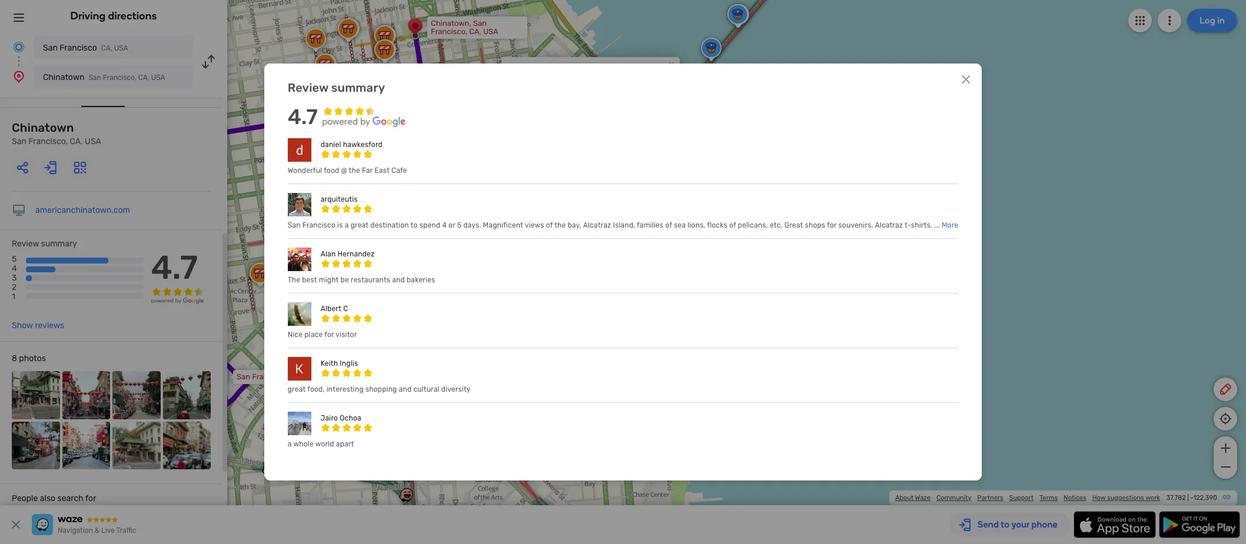 Task type: locate. For each thing, give the bounding box(es) containing it.
0 horizontal spatial a
[[288, 440, 292, 449]]

0 vertical spatial 4.7
[[288, 104, 318, 129]]

shops
[[805, 221, 826, 230]]

arquiteutis
[[321, 195, 358, 204]]

of left the "sea"
[[666, 221, 672, 230]]

1 vertical spatial 4
[[12, 264, 17, 274]]

0 vertical spatial review summary
[[288, 81, 385, 95]]

alcatraz right 'bay,'
[[583, 221, 611, 230]]

ca, inside chinatown, san francisco, ca, usa
[[469, 27, 481, 36]]

keith
[[321, 360, 338, 368]]

and left cultural
[[399, 386, 412, 394]]

chinatown up point
[[43, 72, 84, 82]]

0 horizontal spatial great
[[288, 386, 306, 394]]

3 of from the left
[[730, 221, 736, 230]]

waze
[[915, 495, 931, 502]]

0 horizontal spatial 4
[[12, 264, 17, 274]]

review summary up "daniel"
[[288, 81, 385, 95]]

0 vertical spatial review
[[288, 81, 329, 95]]

destination
[[81, 88, 125, 98]]

ca,
[[469, 27, 481, 36], [101, 44, 112, 52], [138, 74, 149, 82], [70, 137, 83, 147], [291, 373, 303, 382]]

summary up hawkesford
[[331, 81, 385, 95]]

driving directions
[[70, 9, 157, 22]]

destination
[[371, 221, 409, 230]]

5 up 3
[[12, 254, 17, 264]]

0 vertical spatial the
[[349, 167, 360, 175]]

2 horizontal spatial for
[[827, 221, 837, 230]]

chinatown san francisco, ca, usa
[[43, 72, 165, 82], [12, 121, 101, 147]]

review summary down computer image
[[12, 239, 77, 249]]

4 left or
[[442, 221, 447, 230]]

image 5 of chinatown, sf image
[[12, 422, 60, 470]]

link image
[[1222, 493, 1232, 502]]

review
[[288, 81, 329, 95], [12, 239, 39, 249]]

1 vertical spatial x image
[[9, 518, 23, 532]]

of right views at the top left
[[546, 221, 553, 230]]

5 4 3 2 1
[[12, 254, 17, 302]]

might
[[319, 276, 339, 284]]

apart
[[336, 440, 354, 449]]

suggestions
[[1108, 495, 1145, 502]]

0 horizontal spatial of
[[546, 221, 553, 230]]

for right the shops
[[827, 221, 837, 230]]

1 vertical spatial great
[[288, 386, 306, 394]]

0 horizontal spatial summary
[[41, 239, 77, 249]]

image 7 of chinatown, sf image
[[112, 422, 160, 470]]

5 right or
[[457, 221, 462, 230]]

chinatown,
[[431, 19, 471, 28]]

1 horizontal spatial a
[[345, 221, 349, 230]]

image 2 of chinatown, sf image
[[62, 372, 110, 420]]

of right flocks
[[730, 221, 736, 230]]

0 horizontal spatial 5
[[12, 254, 17, 264]]

spend
[[420, 221, 441, 230]]

food,
[[307, 386, 325, 394]]

live
[[101, 527, 115, 535]]

1 vertical spatial chinatown san francisco, ca, usa
[[12, 121, 101, 147]]

0 vertical spatial x image
[[959, 72, 973, 87]]

usa inside san francisco ca, usa
[[114, 44, 128, 52]]

1 horizontal spatial francisco
[[303, 221, 336, 230]]

restaurants
[[351, 276, 390, 284]]

point
[[44, 88, 64, 98]]

0 vertical spatial francisco
[[60, 43, 97, 53]]

how
[[1093, 495, 1106, 502]]

2 vertical spatial for
[[85, 494, 96, 504]]

visitor
[[336, 331, 357, 339]]

1 horizontal spatial of
[[666, 221, 672, 230]]

0 vertical spatial 4
[[442, 221, 447, 230]]

x image
[[959, 72, 973, 87], [9, 518, 23, 532]]

francisco down driving
[[60, 43, 97, 53]]

francisco,
[[431, 27, 468, 36], [103, 74, 137, 82], [28, 137, 68, 147], [252, 373, 289, 382]]

a right is
[[345, 221, 349, 230]]

souvenirs,
[[839, 221, 874, 230]]

review summary
[[288, 81, 385, 95], [12, 239, 77, 249]]

alcatraz
[[583, 221, 611, 230], [875, 221, 903, 230]]

1 vertical spatial francisco
[[303, 221, 336, 230]]

computer image
[[12, 204, 26, 218]]

1 vertical spatial review
[[12, 239, 39, 249]]

americanchinatown.com link
[[35, 206, 130, 216]]

the left 'bay,'
[[555, 221, 566, 230]]

chinatown san francisco, ca, usa down point
[[12, 121, 101, 147]]

starting point button
[[12, 88, 64, 106]]

traffic
[[116, 527, 136, 535]]

flocks
[[707, 221, 728, 230]]

jairo ochoa
[[321, 414, 361, 423]]

about waze link
[[896, 495, 931, 502]]

about waze community partners support terms notices how suggestions work
[[896, 495, 1161, 502]]

about
[[896, 495, 914, 502]]

chinatown san francisco, ca, usa up the destination
[[43, 72, 165, 82]]

sea
[[674, 221, 686, 230]]

summary
[[331, 81, 385, 95], [41, 239, 77, 249]]

5
[[457, 221, 462, 230], [12, 254, 17, 264]]

albert c
[[321, 305, 348, 313]]

0 horizontal spatial x image
[[9, 518, 23, 532]]

francisco, inside chinatown, san francisco, ca, usa
[[431, 27, 468, 36]]

3
[[12, 273, 17, 283]]

and left the bakeries
[[392, 276, 405, 284]]

is
[[337, 221, 343, 230]]

1 horizontal spatial 4.7
[[288, 104, 318, 129]]

inglis
[[340, 360, 358, 368]]

0 horizontal spatial for
[[85, 494, 96, 504]]

1 horizontal spatial alcatraz
[[875, 221, 903, 230]]

0 horizontal spatial francisco
[[60, 43, 97, 53]]

0 vertical spatial for
[[827, 221, 837, 230]]

× link
[[667, 59, 677, 70]]

5 inside 5 4 3 2 1
[[12, 254, 17, 264]]

1 horizontal spatial summary
[[331, 81, 385, 95]]

0 horizontal spatial alcatraz
[[583, 221, 611, 230]]

t-
[[905, 221, 911, 230]]

1 horizontal spatial review summary
[[288, 81, 385, 95]]

hernandez
[[338, 250, 375, 258]]

alan
[[321, 250, 336, 258]]

0 horizontal spatial 4.7
[[151, 249, 198, 287]]

for right search
[[85, 494, 96, 504]]

great food, interesting shopping and cultural diversity
[[288, 386, 471, 394]]

san francisco ca, usa
[[43, 43, 128, 53]]

4.7
[[288, 104, 318, 129], [151, 249, 198, 287]]

chinatown down starting point button
[[12, 121, 74, 135]]

1 horizontal spatial great
[[351, 221, 369, 230]]

island,
[[613, 221, 635, 230]]

0 vertical spatial and
[[392, 276, 405, 284]]

families
[[637, 221, 664, 230]]

francisco left is
[[303, 221, 336, 230]]

4 up '2'
[[12, 264, 17, 274]]

interesting
[[327, 386, 364, 394]]

great left food,
[[288, 386, 306, 394]]

great right is
[[351, 221, 369, 230]]

ochoa
[[340, 414, 361, 423]]

pencil image
[[1219, 383, 1233, 397]]

for right the place
[[325, 331, 334, 339]]

2 horizontal spatial of
[[730, 221, 736, 230]]

1 vertical spatial review summary
[[12, 239, 77, 249]]

122.390
[[1194, 495, 1218, 502]]

wonderful
[[288, 167, 322, 175]]

0 vertical spatial chinatown
[[43, 72, 84, 82]]

0 vertical spatial 5
[[457, 221, 462, 230]]

the right @
[[349, 167, 360, 175]]

work
[[1146, 495, 1161, 502]]

a left whole
[[288, 440, 292, 449]]

1 vertical spatial summary
[[41, 239, 77, 249]]

1 horizontal spatial 4
[[442, 221, 447, 230]]

the best might be restaurants  and bakeries
[[288, 276, 435, 284]]

ca, inside san francisco ca, usa
[[101, 44, 112, 52]]

1 vertical spatial 5
[[12, 254, 17, 264]]

0 vertical spatial a
[[345, 221, 349, 230]]

1 horizontal spatial for
[[325, 331, 334, 339]]

directions
[[108, 9, 157, 22]]

0 vertical spatial summary
[[331, 81, 385, 95]]

1 horizontal spatial the
[[555, 221, 566, 230]]

current location image
[[12, 40, 26, 54]]

alcatraz left t-
[[875, 221, 903, 230]]

more
[[942, 221, 959, 230]]

cafe
[[392, 167, 407, 175]]

be
[[341, 276, 349, 284]]

show reviews
[[12, 321, 64, 331]]

1 horizontal spatial 5
[[457, 221, 462, 230]]

summary down americanchinatown.com
[[41, 239, 77, 249]]

chinatown, san francisco, ca, usa
[[431, 19, 499, 36]]

san francisco, ca, usa
[[237, 373, 320, 382]]



Task type: vqa. For each thing, say whether or not it's contained in the screenshot.
AMC
no



Task type: describe. For each thing, give the bounding box(es) containing it.
0 vertical spatial great
[[351, 221, 369, 230]]

show
[[12, 321, 33, 331]]

shopping
[[366, 386, 397, 394]]

days.
[[464, 221, 481, 230]]

1 vertical spatial 4.7
[[151, 249, 198, 287]]

0 horizontal spatial review summary
[[12, 239, 77, 249]]

etc.
[[770, 221, 783, 230]]

0 vertical spatial chinatown san francisco, ca, usa
[[43, 72, 165, 82]]

2 of from the left
[[666, 221, 672, 230]]

image 3 of chinatown, sf image
[[112, 372, 160, 420]]

-
[[1191, 495, 1194, 502]]

pelicans,
[[738, 221, 768, 230]]

image 4 of chinatown, sf image
[[163, 372, 211, 420]]

food
[[324, 167, 339, 175]]

community link
[[937, 495, 972, 502]]

8
[[12, 354, 17, 364]]

search
[[57, 494, 83, 504]]

image 1 of chinatown, sf image
[[12, 372, 60, 420]]

1 vertical spatial a
[[288, 440, 292, 449]]

destination button
[[81, 88, 125, 107]]

a whole world apart
[[288, 440, 354, 449]]

0 horizontal spatial the
[[349, 167, 360, 175]]

×
[[669, 59, 674, 70]]

1 vertical spatial for
[[325, 331, 334, 339]]

zoom out image
[[1219, 460, 1233, 475]]

lions,
[[688, 221, 706, 230]]

zoom in image
[[1219, 442, 1233, 456]]

francisco for san francisco is a great destination to spend 4 or 5 days. magnificent views of the bay, alcatraz island, families of sea lions, flocks of pelicans, etc. great shops for souvenirs, alcatraz t-shirts, ...
[[303, 221, 336, 230]]

americanchinatown.com
[[35, 206, 130, 216]]

1 of from the left
[[546, 221, 553, 230]]

jairo
[[321, 414, 338, 423]]

c
[[343, 305, 348, 313]]

image 6 of chinatown, sf image
[[62, 422, 110, 470]]

image 8 of chinatown, sf image
[[163, 422, 211, 470]]

terms link
[[1040, 495, 1058, 502]]

nice
[[288, 331, 303, 339]]

people
[[12, 494, 38, 504]]

navigation
[[58, 527, 93, 535]]

views
[[525, 221, 544, 230]]

great
[[785, 221, 803, 230]]

1 horizontal spatial review
[[288, 81, 329, 95]]

notices link
[[1064, 495, 1087, 502]]

navigation & live traffic
[[58, 527, 136, 535]]

starting point
[[12, 88, 64, 98]]

far
[[362, 167, 373, 175]]

&
[[95, 527, 100, 535]]

...
[[935, 221, 940, 230]]

support link
[[1010, 495, 1034, 502]]

1 horizontal spatial x image
[[959, 72, 973, 87]]

photos
[[19, 354, 46, 364]]

@
[[341, 167, 347, 175]]

magnificent
[[483, 221, 523, 230]]

starting
[[12, 88, 42, 98]]

east
[[375, 167, 390, 175]]

nice place for visitor
[[288, 331, 357, 339]]

to
[[411, 221, 418, 230]]

1 alcatraz from the left
[[583, 221, 611, 230]]

37.782
[[1167, 495, 1186, 502]]

community
[[937, 495, 972, 502]]

usa inside chinatown, san francisco, ca, usa
[[483, 27, 499, 36]]

keith inglis
[[321, 360, 358, 368]]

37.782 | -122.390
[[1167, 495, 1218, 502]]

1
[[12, 292, 15, 302]]

location image
[[12, 69, 26, 84]]

daniel hawkesford
[[321, 141, 383, 149]]

|
[[1188, 495, 1189, 502]]

1 vertical spatial and
[[399, 386, 412, 394]]

best
[[302, 276, 317, 284]]

bakeries
[[407, 276, 435, 284]]

also
[[40, 494, 55, 504]]

2
[[12, 283, 17, 293]]

terms
[[1040, 495, 1058, 502]]

the
[[288, 276, 300, 284]]

bay,
[[568, 221, 582, 230]]

alan hernandez
[[321, 250, 375, 258]]

notices
[[1064, 495, 1087, 502]]

hawkesford
[[343, 141, 383, 149]]

how suggestions work link
[[1093, 495, 1161, 502]]

reviews
[[35, 321, 64, 331]]

san inside chinatown, san francisco, ca, usa
[[473, 19, 487, 28]]

1 vertical spatial the
[[555, 221, 566, 230]]

albert
[[321, 305, 342, 313]]

wonderful food @ the far east cafe
[[288, 167, 407, 175]]

1 vertical spatial chinatown
[[12, 121, 74, 135]]

0 horizontal spatial review
[[12, 239, 39, 249]]

francisco for san francisco
[[60, 43, 97, 53]]

shirts,
[[911, 221, 933, 230]]

san francisco is a great destination to spend 4 or 5 days. magnificent views of the bay, alcatraz island, families of sea lions, flocks of pelicans, etc. great shops for souvenirs, alcatraz t-shirts, ... more
[[288, 221, 959, 230]]

place
[[305, 331, 323, 339]]

2 alcatraz from the left
[[875, 221, 903, 230]]

or
[[449, 221, 456, 230]]

daniel
[[321, 141, 341, 149]]

partners link
[[978, 495, 1004, 502]]

people also search for
[[12, 494, 96, 504]]

whole
[[293, 440, 314, 449]]

8 photos
[[12, 354, 46, 364]]



